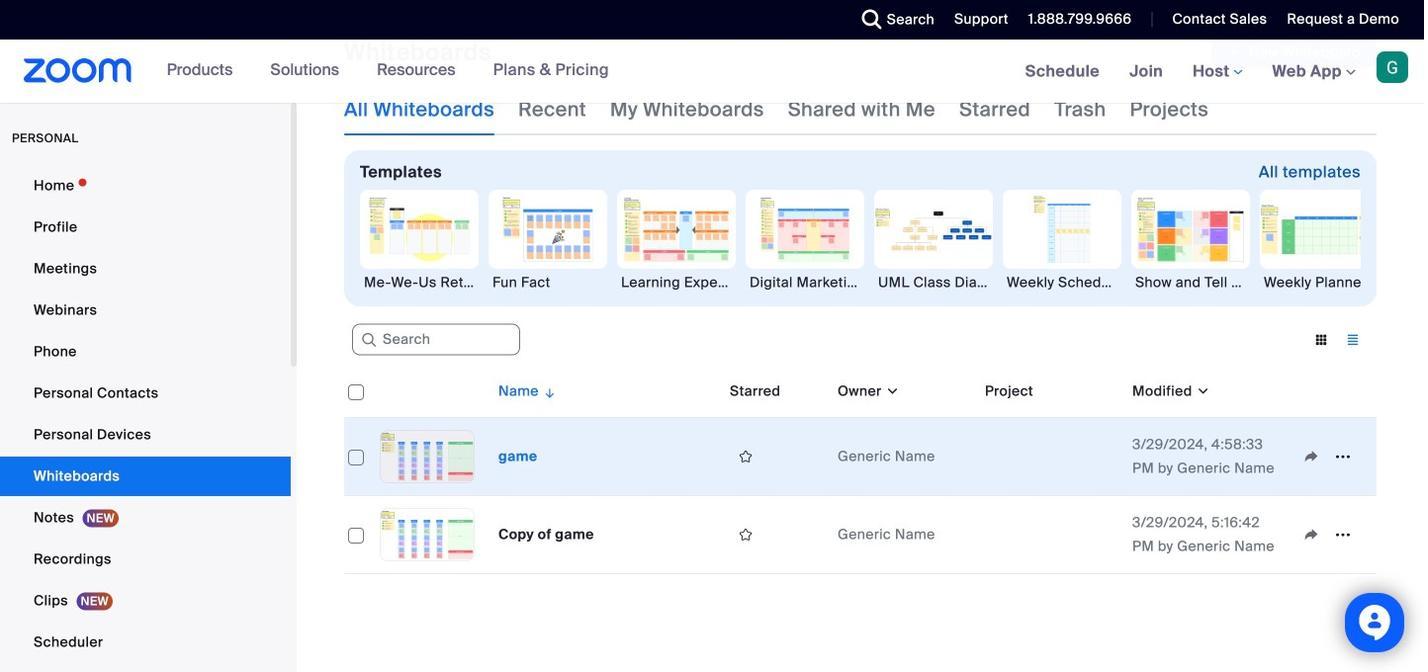 Task type: locate. For each thing, give the bounding box(es) containing it.
cell for 'click to star the whiteboard copy of game' icon
[[978, 497, 1125, 575]]

footer
[[0, 0, 1425, 2]]

weekly planner element
[[1260, 273, 1379, 293]]

grid mode, not selected image
[[1306, 331, 1338, 349]]

cell
[[978, 419, 1125, 497], [978, 497, 1125, 575]]

banner
[[0, 40, 1425, 104]]

down image
[[882, 382, 900, 402]]

tabs of all whiteboard page tab list
[[344, 84, 1209, 136]]

0 vertical spatial application
[[1212, 37, 1377, 68]]

game, modified at mar 29, 2024 by generic name, link image
[[380, 430, 475, 484]]

Search text field
[[352, 324, 520, 356]]

application
[[1212, 37, 1377, 68], [344, 366, 1377, 575]]

1 cell from the top
[[978, 419, 1125, 497]]

2 cell from the top
[[978, 497, 1125, 575]]

thumbnail of copy of game image
[[381, 510, 474, 561]]

show and tell with a twist element
[[1132, 273, 1251, 293]]

copy of game element
[[499, 526, 594, 544]]

me-we-us retrospective element
[[360, 273, 479, 293]]



Task type: describe. For each thing, give the bounding box(es) containing it.
digital marketing canvas element
[[746, 273, 865, 293]]

cell for click to star the whiteboard game image
[[978, 419, 1125, 497]]

click to star the whiteboard copy of game image
[[730, 526, 762, 544]]

game element
[[499, 448, 538, 466]]

arrow down image
[[539, 380, 557, 404]]

zoom logo image
[[24, 58, 132, 83]]

profile picture image
[[1377, 51, 1409, 83]]

learning experience canvas element
[[617, 273, 736, 293]]

product information navigation
[[152, 40, 624, 103]]

meetings navigation
[[1011, 40, 1425, 104]]

click to star the whiteboard game image
[[730, 448, 762, 466]]

personal menu menu
[[0, 166, 291, 673]]

1 vertical spatial application
[[344, 366, 1377, 575]]

fun fact element
[[489, 273, 607, 293]]

list mode, selected image
[[1338, 331, 1369, 349]]

uml class diagram element
[[875, 273, 993, 293]]

weekly schedule element
[[1003, 273, 1122, 293]]

thumbnail of game image
[[381, 431, 474, 483]]



Task type: vqa. For each thing, say whether or not it's contained in the screenshot.
Application
yes



